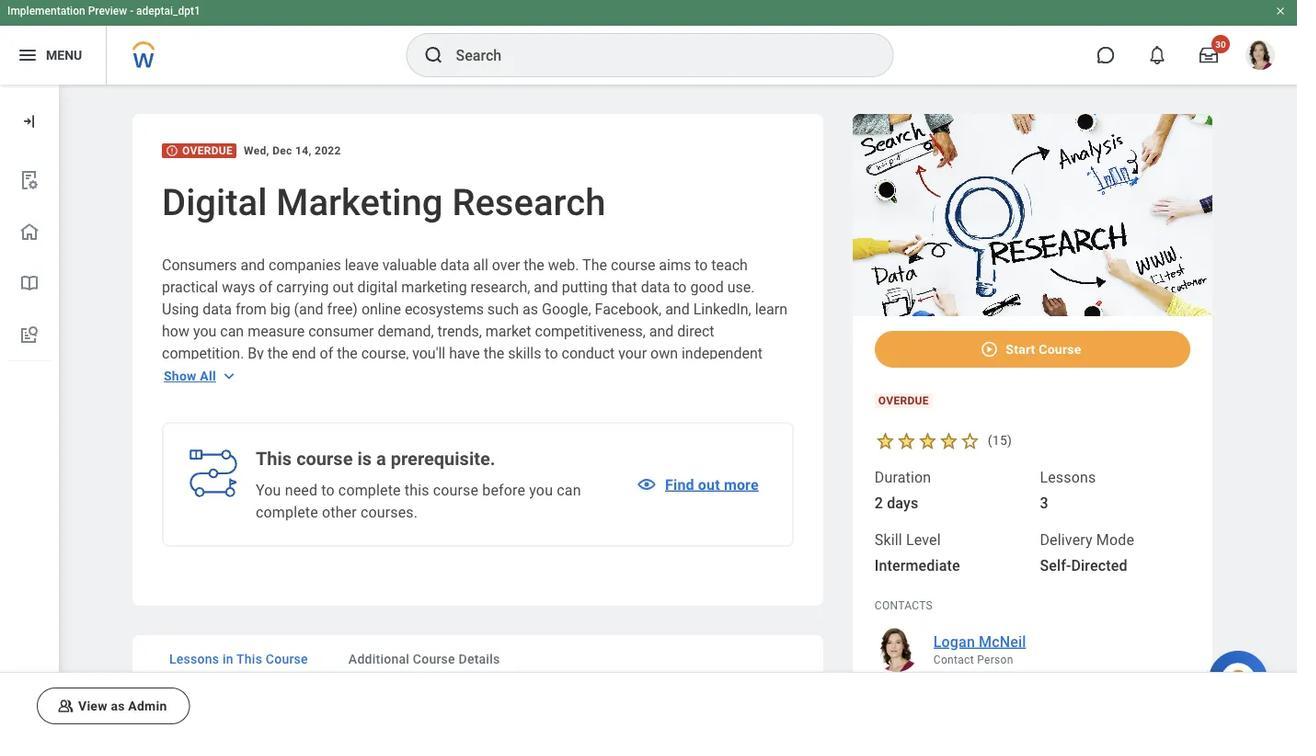 Task type: vqa. For each thing, say whether or not it's contained in the screenshot.
Link icon
no



Task type: describe. For each thing, give the bounding box(es) containing it.
exclamation circle image
[[166, 144, 178, 157]]

0 horizontal spatial complete
[[256, 504, 318, 521]]

show all button
[[164, 362, 238, 391]]

-
[[130, 5, 133, 17]]

out inside consumers and companies leave valuable data all over the web. the course aims to teach practical ways of carrying out digital marketing research, and putting that data to good use. using data from big (and free) online ecosystems such as google, facebook, and linkedin, learn how you can measure consumer demand, trends, market competitiveness, and direct competition. by the end of the course, you'll have the skills to conduct your own independent research and investigate your customers and competitors online.
[[333, 278, 354, 296]]

to up good
[[695, 256, 708, 274]]

prerequisite.
[[391, 448, 495, 470]]

lessons inside lessons in this course "button"
[[169, 652, 219, 667]]

intermediate
[[875, 557, 960, 575]]

to down "aims"
[[674, 278, 687, 296]]

consumers and companies leave valuable data all over the web. the course aims to teach practical ways of carrying out digital marketing research, and putting that data to good use. using data from big (and free) online ecosystems such as google, facebook, and linkedin, learn how you can measure consumer demand, trends, market competitiveness, and direct competition. by the end of the course, you'll have the skills to conduct your own independent research and investigate your customers and competitors online.
[[162, 256, 787, 384]]

1 star image from the left
[[875, 431, 896, 452]]

digital
[[162, 181, 267, 224]]

2 vertical spatial lessons
[[162, 705, 231, 726]]

additional course details button
[[334, 636, 515, 683]]

all
[[200, 369, 216, 384]]

consumers
[[162, 256, 237, 274]]

as inside button
[[111, 699, 125, 714]]

justify image
[[17, 44, 39, 66]]

marketing
[[276, 181, 443, 224]]

home image
[[18, 221, 40, 243]]

chevron down small image
[[220, 367, 238, 385]]

and up ways
[[241, 256, 265, 274]]

measure
[[248, 322, 305, 340]]

you
[[256, 482, 281, 499]]

(and
[[294, 300, 323, 318]]

ecosystems
[[405, 300, 484, 318]]

days
[[887, 495, 918, 512]]

implementation
[[7, 5, 85, 17]]

and down web. at the top left of the page
[[534, 278, 558, 296]]

online
[[361, 300, 401, 318]]

15
[[992, 433, 1007, 449]]

person
[[977, 654, 1013, 667]]

research
[[162, 367, 219, 384]]

ways
[[222, 278, 255, 296]]

1 horizontal spatial your
[[618, 344, 647, 362]]

market
[[485, 322, 531, 340]]

additional course details
[[348, 652, 500, 667]]

duration
[[875, 469, 931, 486]]

this inside "button"
[[236, 652, 262, 667]]

profile logan mcneil image
[[1245, 40, 1275, 74]]

contact
[[933, 654, 974, 667]]

from
[[235, 300, 267, 318]]

end
[[292, 344, 316, 362]]

find out more
[[665, 476, 759, 494]]

digital marketing research
[[162, 181, 606, 224]]

independent
[[682, 344, 763, 362]]

overdue inside "course details" element
[[878, 395, 929, 408]]

2 horizontal spatial data
[[641, 278, 670, 296]]

and up own
[[649, 322, 674, 340]]

3 star image from the left
[[959, 431, 980, 452]]

2
[[875, 495, 883, 512]]

before
[[482, 482, 525, 499]]

facebook,
[[595, 300, 662, 318]]

research
[[452, 181, 606, 224]]

self-
[[1040, 557, 1071, 575]]

marketing
[[401, 278, 467, 296]]

leave
[[345, 256, 379, 274]]

adeptai_dpt1
[[136, 5, 200, 17]]

have
[[449, 344, 480, 362]]

start course
[[1006, 342, 1081, 357]]

online.
[[541, 367, 585, 384]]

all
[[473, 256, 488, 274]]

2 star image from the left
[[938, 431, 959, 452]]

preview
[[88, 5, 127, 17]]

good
[[690, 278, 724, 296]]

0 horizontal spatial of
[[259, 278, 273, 296]]

1 vertical spatial of
[[320, 344, 333, 362]]

view
[[78, 699, 107, 714]]

details
[[459, 652, 500, 667]]

putting
[[562, 278, 608, 296]]

mode
[[1096, 531, 1134, 549]]

as inside consumers and companies leave valuable data all over the web. the course aims to teach practical ways of carrying out digital marketing research, and putting that data to good use. using data from big (and free) online ecosystems such as google, facebook, and linkedin, learn how you can measure consumer demand, trends, market competitiveness, and direct competition. by the end of the course, you'll have the skills to conduct your own independent research and investigate your customers and competitors online.
[[523, 300, 538, 318]]

companies
[[269, 256, 341, 274]]

directed
[[1071, 557, 1127, 575]]

implementation preview -   adeptai_dpt1
[[7, 5, 200, 17]]

own
[[650, 344, 678, 362]]

0 horizontal spatial your
[[325, 367, 354, 384]]

delivery mode self-directed
[[1040, 531, 1134, 575]]

course inside you need to complete this course before you can complete other courses.
[[433, 482, 478, 499]]

1 star image from the left
[[896, 431, 917, 452]]

consumer
[[308, 322, 374, 340]]

lessons in this course inside "button"
[[169, 652, 308, 667]]

you need to complete this course before you can complete other courses.
[[256, 482, 581, 521]]

close environment banner image
[[1275, 6, 1286, 17]]

14,
[[295, 144, 312, 157]]

additional
[[348, 652, 409, 667]]

courses.
[[361, 504, 418, 521]]

this
[[405, 482, 429, 499]]

30 button
[[1188, 35, 1230, 75]]

competition.
[[162, 344, 244, 362]]

course inside "button"
[[266, 652, 308, 667]]

wed,
[[244, 144, 269, 157]]

you'll
[[412, 344, 445, 362]]

conduct
[[562, 344, 615, 362]]

and up direct
[[665, 300, 690, 318]]

3
[[1040, 495, 1048, 512]]



Task type: locate. For each thing, give the bounding box(es) containing it.
overdue right exclamation circle icon at the top left of page
[[182, 144, 233, 157]]

notifications large image
[[1148, 46, 1166, 64]]

your
[[618, 344, 647, 362], [325, 367, 354, 384]]

your left own
[[618, 344, 647, 362]]

can inside consumers and companies leave valuable data all over the web. the course aims to teach practical ways of carrying out digital marketing research, and putting that data to good use. using data from big (and free) online ecosystems such as google, facebook, and linkedin, learn how you can measure consumer demand, trends, market competitiveness, and direct competition. by the end of the course, you'll have the skills to conduct your own independent research and investigate your customers and competitors online.
[[220, 322, 244, 340]]

1 vertical spatial data
[[641, 278, 670, 296]]

1 horizontal spatial you
[[529, 482, 553, 499]]

the right the over
[[524, 256, 544, 274]]

0 vertical spatial of
[[259, 278, 273, 296]]

out inside find out more button
[[698, 476, 720, 494]]

data down "aims"
[[641, 278, 670, 296]]

can inside you need to complete this course before you can complete other courses.
[[557, 482, 581, 499]]

out up free)
[[333, 278, 354, 296]]

0 vertical spatial you
[[193, 322, 216, 340]]

book open image
[[18, 272, 40, 294]]

1 horizontal spatial data
[[440, 256, 470, 274]]

1 vertical spatial as
[[111, 699, 125, 714]]

overdue up duration
[[878, 395, 929, 408]]

star image left ( at the bottom right of the page
[[938, 431, 959, 452]]

course
[[611, 256, 655, 274], [296, 448, 353, 470], [433, 482, 478, 499]]

research,
[[471, 278, 530, 296]]

1 vertical spatial your
[[325, 367, 354, 384]]

complete down need
[[256, 504, 318, 521]]

contacts
[[875, 600, 933, 613]]

lessons
[[1040, 469, 1096, 486], [169, 652, 219, 667], [162, 705, 231, 726]]

0 vertical spatial out
[[333, 278, 354, 296]]

0 vertical spatial complete
[[338, 482, 401, 499]]

skills
[[508, 344, 541, 362]]

2 horizontal spatial star image
[[959, 431, 980, 452]]

0 horizontal spatial data
[[203, 300, 232, 318]]

menu banner
[[0, 0, 1297, 85]]

0 vertical spatial this
[[256, 448, 292, 470]]

competitiveness,
[[535, 322, 646, 340]]

skill level intermediate
[[875, 531, 960, 575]]

1 vertical spatial lessons
[[169, 652, 219, 667]]

1 horizontal spatial can
[[557, 482, 581, 499]]

0 horizontal spatial star image
[[896, 431, 917, 452]]

1 vertical spatial out
[[698, 476, 720, 494]]

carrying
[[276, 278, 329, 296]]

30
[[1215, 39, 1226, 50]]

course details element
[[852, 114, 1213, 740]]

data down ways
[[203, 300, 232, 318]]

a
[[376, 448, 386, 470]]

delivery
[[1040, 531, 1093, 549]]

your down consumer
[[325, 367, 354, 384]]

0 horizontal spatial you
[[193, 322, 216, 340]]

menu
[[46, 47, 82, 63]]

( 15 )
[[988, 433, 1012, 449]]

in inside "button"
[[223, 652, 233, 667]]

investigate
[[250, 367, 322, 384]]

media classroom image
[[56, 697, 75, 716]]

the up competitors
[[484, 344, 504, 362]]

course down prerequisite.
[[433, 482, 478, 499]]

1 horizontal spatial out
[[698, 476, 720, 494]]

in
[[223, 652, 233, 667], [235, 705, 250, 726]]

the right by
[[268, 344, 288, 362]]

1 vertical spatial course
[[296, 448, 353, 470]]

the
[[582, 256, 607, 274]]

free)
[[327, 300, 358, 318]]

0 horizontal spatial can
[[220, 322, 244, 340]]

start course button
[[875, 331, 1190, 368]]

1 horizontal spatial course
[[433, 482, 478, 499]]

1 vertical spatial complete
[[256, 504, 318, 521]]

course,
[[361, 344, 409, 362]]

0 horizontal spatial overdue
[[182, 144, 233, 157]]

competitors
[[459, 367, 538, 384]]

to up online.
[[545, 344, 558, 362]]

the down consumer
[[337, 344, 358, 362]]

star image
[[875, 431, 896, 452], [917, 431, 938, 452], [959, 431, 980, 452]]

of right end
[[320, 344, 333, 362]]

and down you'll
[[431, 367, 455, 384]]

can right before
[[557, 482, 581, 499]]

visible image
[[636, 474, 658, 496]]

start
[[1006, 342, 1035, 357]]

0 horizontal spatial star image
[[875, 431, 896, 452]]

1 vertical spatial overdue
[[878, 395, 929, 408]]

1 horizontal spatial star image
[[917, 431, 938, 452]]

1 horizontal spatial overdue
[[878, 395, 929, 408]]

the
[[524, 256, 544, 274], [268, 344, 288, 362], [337, 344, 358, 362], [484, 344, 504, 362]]

and right all
[[222, 367, 247, 384]]

show
[[164, 369, 196, 384]]

search image
[[423, 44, 445, 66]]

lessons 3
[[1040, 469, 1096, 512]]

lessons inside "course details" element
[[1040, 469, 1096, 486]]

out
[[333, 278, 354, 296], [698, 476, 720, 494]]

is
[[357, 448, 372, 470]]

1 horizontal spatial as
[[523, 300, 538, 318]]

2 star image from the left
[[917, 431, 938, 452]]

wed, dec 14, 2022
[[244, 144, 341, 157]]

mcneil
[[979, 633, 1026, 651]]

google,
[[542, 300, 591, 318]]

star image up duration
[[896, 431, 917, 452]]

more
[[724, 476, 759, 494]]

0 vertical spatial your
[[618, 344, 647, 362]]

complete
[[338, 482, 401, 499], [256, 504, 318, 521]]

you inside consumers and companies leave valuable data all over the web. the course aims to teach practical ways of carrying out digital marketing research, and putting that data to good use. using data from big (and free) online ecosystems such as google, facebook, and linkedin, learn how you can measure consumer demand, trends, market competitiveness, and direct competition. by the end of the course, you'll have the skills to conduct your own independent research and investigate your customers and competitors online.
[[193, 322, 216, 340]]

out right find
[[698, 476, 720, 494]]

skill
[[875, 531, 902, 549]]

2022
[[315, 144, 341, 157]]

logan mcneil contact person
[[933, 633, 1026, 667]]

play circle image
[[980, 340, 998, 359]]

web.
[[548, 256, 579, 274]]

data left all
[[440, 256, 470, 274]]

transformation import image
[[20, 112, 39, 131]]

course inside consumers and companies leave valuable data all over the web. the course aims to teach practical ways of carrying out digital marketing research, and putting that data to good use. using data from big (and free) online ecosystems such as google, facebook, and linkedin, learn how you can measure consumer demand, trends, market competitiveness, and direct competition. by the end of the course, you'll have the skills to conduct your own independent research and investigate your customers and competitors online.
[[611, 256, 655, 274]]

show all
[[164, 369, 216, 384]]

1 vertical spatial you
[[529, 482, 553, 499]]

0 horizontal spatial course
[[296, 448, 353, 470]]

0 horizontal spatial in
[[223, 652, 233, 667]]

and
[[241, 256, 265, 274], [534, 278, 558, 296], [665, 300, 690, 318], [649, 322, 674, 340], [222, 367, 247, 384], [431, 367, 455, 384]]

other
[[322, 504, 357, 521]]

star image
[[896, 431, 917, 452], [938, 431, 959, 452]]

valuable
[[382, 256, 437, 274]]

you up competition.
[[193, 322, 216, 340]]

digital
[[357, 278, 398, 296]]

course up that
[[611, 256, 655, 274]]

to inside you need to complete this course before you can complete other courses.
[[321, 482, 335, 499]]

of
[[259, 278, 273, 296], [320, 344, 333, 362]]

0 vertical spatial course
[[611, 256, 655, 274]]

1 horizontal spatial of
[[320, 344, 333, 362]]

view as admin button
[[37, 688, 190, 725]]

you inside you need to complete this course before you can complete other courses.
[[529, 482, 553, 499]]

you right before
[[529, 482, 553, 499]]

1 horizontal spatial complete
[[338, 482, 401, 499]]

demand,
[[378, 322, 434, 340]]

0 vertical spatial in
[[223, 652, 233, 667]]

as right such
[[523, 300, 538, 318]]

)
[[1007, 433, 1012, 449]]

learn
[[755, 300, 787, 318]]

list
[[0, 155, 59, 362]]

how
[[162, 322, 189, 340]]

lessons in this course button
[[155, 636, 323, 683]]

2 horizontal spatial course
[[611, 256, 655, 274]]

lessons in this course
[[169, 652, 308, 667], [162, 705, 352, 726]]

2 vertical spatial data
[[203, 300, 232, 318]]

1 vertical spatial can
[[557, 482, 581, 499]]

2 vertical spatial course
[[433, 482, 478, 499]]

as right view at the left
[[111, 699, 125, 714]]

menu button
[[0, 26, 106, 85]]

logan
[[933, 633, 975, 651]]

over
[[492, 256, 520, 274]]

this
[[256, 448, 292, 470], [236, 652, 262, 667], [254, 705, 289, 726]]

1 horizontal spatial in
[[235, 705, 250, 726]]

1 vertical spatial in
[[235, 705, 250, 726]]

Search Workday  search field
[[456, 35, 855, 75]]

1 horizontal spatial star image
[[938, 431, 959, 452]]

1 vertical spatial lessons in this course
[[162, 705, 352, 726]]

0 horizontal spatial as
[[111, 699, 125, 714]]

find
[[665, 476, 694, 494]]

report parameter image
[[18, 169, 40, 191]]

direct
[[677, 322, 714, 340]]

using
[[162, 300, 199, 318]]

0 vertical spatial lessons in this course
[[169, 652, 308, 667]]

can down from
[[220, 322, 244, 340]]

0 vertical spatial as
[[523, 300, 538, 318]]

view as admin
[[78, 699, 167, 714]]

course
[[1039, 342, 1081, 357], [266, 652, 308, 667], [413, 652, 455, 667], [294, 705, 352, 726]]

(
[[988, 433, 992, 449]]

to up other
[[321, 482, 335, 499]]

1 vertical spatial this
[[236, 652, 262, 667]]

that
[[611, 278, 637, 296]]

teach
[[711, 256, 748, 274]]

2 vertical spatial this
[[254, 705, 289, 726]]

inbox large image
[[1200, 46, 1218, 64]]

of up big
[[259, 278, 273, 296]]

0 vertical spatial overdue
[[182, 144, 233, 157]]

dec
[[272, 144, 292, 157]]

complete up courses. in the bottom left of the page
[[338, 482, 401, 499]]

0 vertical spatial lessons
[[1040, 469, 1096, 486]]

aims
[[659, 256, 691, 274]]

course up need
[[296, 448, 353, 470]]

0 vertical spatial can
[[220, 322, 244, 340]]

use.
[[727, 278, 755, 296]]

tab list containing lessons in this course
[[132, 636, 823, 684]]

overdue
[[182, 144, 233, 157], [878, 395, 929, 408]]

find out more button
[[636, 463, 770, 507]]

need
[[285, 482, 317, 499]]

tab list
[[132, 636, 823, 684]]

level
[[906, 531, 941, 549]]

0 vertical spatial data
[[440, 256, 470, 274]]

as
[[523, 300, 538, 318], [111, 699, 125, 714]]

0 horizontal spatial out
[[333, 278, 354, 296]]



